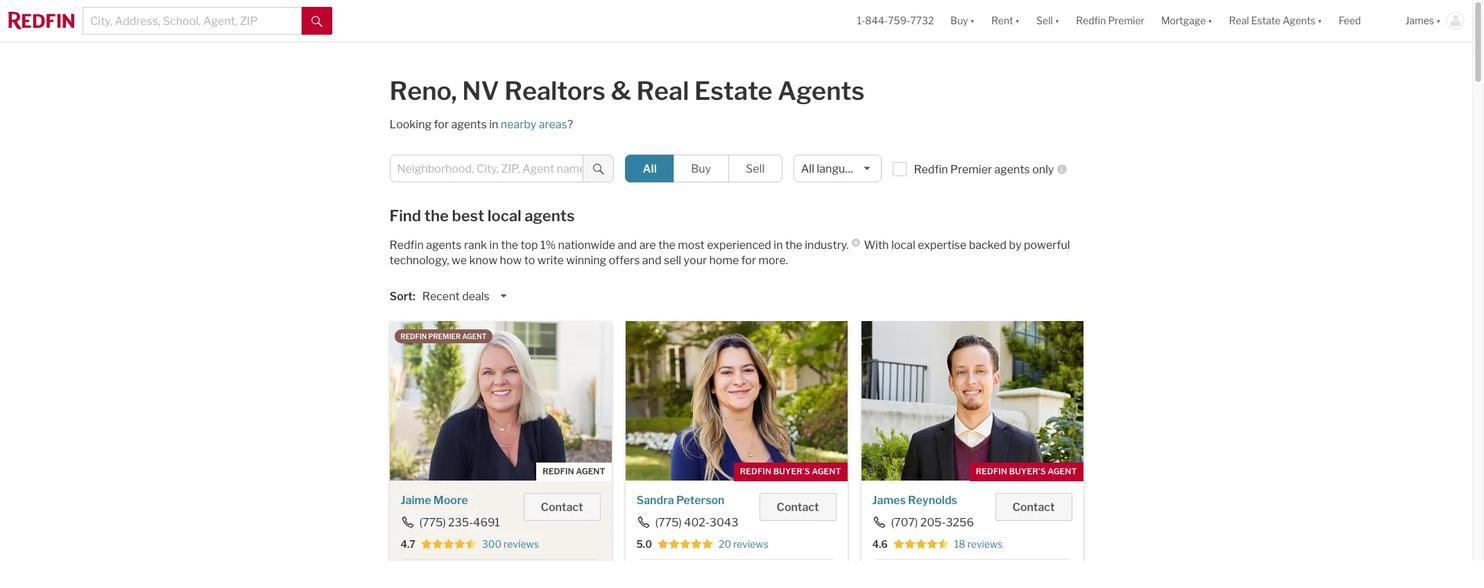 Task type: locate. For each thing, give the bounding box(es) containing it.
0 vertical spatial james
[[1406, 15, 1435, 27]]

sandra peterson link
[[637, 494, 725, 507]]

best
[[452, 207, 484, 225]]

sell ▾ button
[[1037, 0, 1060, 42]]

buyer's
[[773, 466, 810, 477], [1009, 466, 1046, 477]]

buy right 7732
[[951, 15, 968, 27]]

0 horizontal spatial real
[[637, 76, 689, 106]]

1 vertical spatial redfin
[[914, 163, 948, 176]]

redfin for redfin premier agents only
[[914, 163, 948, 176]]

0 vertical spatial sell
[[1037, 15, 1053, 27]]

0 vertical spatial buy
[[951, 15, 968, 27]]

contact for 4691
[[541, 501, 583, 514]]

1 horizontal spatial all
[[801, 162, 815, 176]]

real estate agents ▾ button
[[1221, 0, 1331, 42]]

in left "nearby"
[[489, 118, 498, 131]]

rating 5.0 out of 5 element
[[658, 538, 713, 551]]

(775) for (775) 402-3043
[[655, 516, 682, 529]]

1 reviews from the left
[[504, 538, 539, 550]]

1 horizontal spatial estate
[[1251, 15, 1281, 27]]

205-
[[920, 516, 946, 529]]

estate
[[1251, 15, 1281, 27], [694, 76, 773, 106]]

all left languages in the right of the page
[[801, 162, 815, 176]]

2 contact button from the left
[[759, 493, 836, 521]]

1 vertical spatial premier
[[951, 163, 992, 176]]

sell for sell ▾
[[1037, 15, 1053, 27]]

1 ▾ from the left
[[970, 15, 975, 27]]

1 redfin buyer's agent from the left
[[740, 466, 841, 477]]

option group containing all
[[625, 155, 782, 182]]

the up sell
[[658, 239, 676, 252]]

rent ▾ button
[[983, 0, 1028, 42]]

0 vertical spatial and
[[618, 239, 637, 252]]

1 vertical spatial buy
[[691, 162, 711, 176]]

1 horizontal spatial contact
[[777, 501, 819, 514]]

0 horizontal spatial contact
[[541, 501, 583, 514]]

1 horizontal spatial reviews
[[733, 538, 769, 550]]

1 vertical spatial local
[[891, 239, 916, 252]]

redfin buyer's agent for (707) 205-3256
[[976, 466, 1077, 477]]

0 horizontal spatial buy
[[691, 162, 711, 176]]

1 horizontal spatial submit search image
[[593, 164, 604, 175]]

1 vertical spatial for
[[741, 254, 756, 267]]

in right rank
[[490, 239, 499, 252]]

(775) down sandra peterson link
[[655, 516, 682, 529]]

top
[[521, 239, 538, 252]]

the
[[424, 207, 449, 225], [501, 239, 518, 252], [658, 239, 676, 252], [785, 239, 803, 252]]

1 horizontal spatial and
[[642, 254, 662, 267]]

1 horizontal spatial real
[[1229, 15, 1249, 27]]

agents
[[1283, 15, 1316, 27], [778, 76, 865, 106]]

contact button up "18 reviews"
[[995, 493, 1072, 521]]

nationwide
[[558, 239, 615, 252]]

industry.
[[805, 239, 849, 252]]

option group
[[625, 155, 782, 182]]

in
[[489, 118, 498, 131], [490, 239, 499, 252], [774, 239, 783, 252]]

0 horizontal spatial james
[[872, 494, 906, 507]]

buy inside dropdown button
[[951, 15, 968, 27]]

local right with
[[891, 239, 916, 252]]

0 horizontal spatial (775)
[[419, 516, 446, 529]]

3 contact from the left
[[1013, 501, 1055, 514]]

reviews for (775) 235-4691
[[504, 538, 539, 550]]

5 ▾ from the left
[[1318, 15, 1322, 27]]

1 vertical spatial estate
[[694, 76, 773, 106]]

0 horizontal spatial estate
[[694, 76, 773, 106]]

local right best
[[488, 207, 522, 225]]

deals
[[462, 290, 490, 303]]

Buy radio
[[674, 155, 729, 182]]

all
[[643, 162, 657, 176], [801, 162, 815, 176]]

(775)
[[419, 516, 446, 529], [655, 516, 682, 529]]

jaime moore
[[401, 494, 468, 507]]

buy ▾ button
[[951, 0, 975, 42]]

0 vertical spatial for
[[434, 118, 449, 131]]

reynolds
[[908, 494, 957, 507]]

1 horizontal spatial agents
[[1283, 15, 1316, 27]]

0 horizontal spatial all
[[643, 162, 657, 176]]

reviews right the 18
[[968, 538, 1003, 550]]

0 horizontal spatial buyer's
[[773, 466, 810, 477]]

contact button for (707) 205-3256
[[995, 493, 1072, 521]]

buy
[[951, 15, 968, 27], [691, 162, 711, 176]]

redfin premier agents only
[[914, 163, 1054, 176]]

james reynolds
[[872, 494, 957, 507]]

sell right rent ▾
[[1037, 15, 1053, 27]]

6 ▾ from the left
[[1437, 15, 1441, 27]]

submit search image
[[312, 16, 323, 27], [593, 164, 604, 175]]

all left buy option at top left
[[643, 162, 657, 176]]

2 horizontal spatial contact
[[1013, 501, 1055, 514]]

redfin agent
[[543, 466, 605, 477]]

real right &
[[637, 76, 689, 106]]

0 horizontal spatial redfin buyer's agent
[[740, 466, 841, 477]]

in for agents
[[489, 118, 498, 131]]

agents
[[451, 118, 487, 131], [995, 163, 1030, 176], [525, 207, 575, 225], [426, 239, 462, 252]]

2 ▾ from the left
[[1015, 15, 1020, 27]]

nearby areas link
[[501, 118, 567, 131]]

7732
[[910, 15, 934, 27]]

for right looking
[[434, 118, 449, 131]]

sell inside dropdown button
[[1037, 15, 1053, 27]]

2 reviews from the left
[[733, 538, 769, 550]]

0 horizontal spatial reviews
[[504, 538, 539, 550]]

premier for redfin premier
[[1108, 15, 1145, 27]]

2 vertical spatial redfin
[[390, 239, 424, 252]]

0 horizontal spatial submit search image
[[312, 16, 323, 27]]

(775) 402-3043 button
[[637, 516, 739, 529]]

2 horizontal spatial contact button
[[995, 493, 1072, 521]]

0 horizontal spatial sell
[[746, 162, 765, 176]]

sell for sell
[[746, 162, 765, 176]]

reviews right 20
[[733, 538, 769, 550]]

buy for buy ▾
[[951, 15, 968, 27]]

2 all from the left
[[801, 162, 815, 176]]

2 horizontal spatial redfin
[[1076, 15, 1106, 27]]

Neighborhood, City, ZIP, Agent name search field
[[390, 155, 584, 182]]

1 vertical spatial agents
[[778, 76, 865, 106]]

1 horizontal spatial buy
[[951, 15, 968, 27]]

peterson
[[676, 494, 725, 507]]

redfin buyer's agent
[[740, 466, 841, 477], [976, 466, 1077, 477]]

(775) down jaime moore link
[[419, 516, 446, 529]]

rating 4.7 out of 5 element
[[421, 538, 477, 551]]

james up (707)
[[872, 494, 906, 507]]

1 buyer's from the left
[[773, 466, 810, 477]]

redfin
[[1076, 15, 1106, 27], [914, 163, 948, 176], [390, 239, 424, 252]]

0 horizontal spatial agents
[[778, 76, 865, 106]]

1 vertical spatial sell
[[746, 162, 765, 176]]

1 vertical spatial and
[[642, 254, 662, 267]]

0 vertical spatial submit search image
[[312, 16, 323, 27]]

sell ▾ button
[[1028, 0, 1068, 42]]

2 buyer's from the left
[[1009, 466, 1046, 477]]

redfin inside button
[[1076, 15, 1106, 27]]

rating 4.6 out of 5 element
[[893, 538, 949, 551]]

buy inside option
[[691, 162, 711, 176]]

1 horizontal spatial local
[[891, 239, 916, 252]]

reviews right 300
[[504, 538, 539, 550]]

0 vertical spatial local
[[488, 207, 522, 225]]

300 reviews
[[482, 538, 539, 550]]

real right mortgage ▾
[[1229, 15, 1249, 27]]

5.0
[[637, 538, 652, 550]]

0 horizontal spatial premier
[[951, 163, 992, 176]]

2 (775) from the left
[[655, 516, 682, 529]]

1 horizontal spatial for
[[741, 254, 756, 267]]

for down experienced
[[741, 254, 756, 267]]

1 horizontal spatial james
[[1406, 15, 1435, 27]]

0 vertical spatial redfin
[[1076, 15, 1106, 27]]

reviews for (707) 205-3256
[[968, 538, 1003, 550]]

real estate agents ▾ link
[[1229, 0, 1322, 42]]

for
[[434, 118, 449, 131], [741, 254, 756, 267]]

sell ▾
[[1037, 15, 1060, 27]]

all for all languages
[[801, 162, 815, 176]]

powerful
[[1024, 239, 1070, 252]]

real inside dropdown button
[[1229, 15, 1249, 27]]

james reynolds link
[[872, 494, 957, 507]]

rent ▾ button
[[992, 0, 1020, 42]]

local
[[488, 207, 522, 225], [891, 239, 916, 252]]

buy ▾ button
[[942, 0, 983, 42]]

contact button up 20 reviews at the bottom of the page
[[759, 493, 836, 521]]

1 horizontal spatial sell
[[1037, 15, 1053, 27]]

redfin for redfin premier
[[1076, 15, 1106, 27]]

rank
[[464, 239, 487, 252]]

?
[[567, 118, 573, 131]]

local inside with local expertise backed by powerful technology, we know how to write winning offers and sell your home for more.
[[891, 239, 916, 252]]

▾ for rent ▾
[[1015, 15, 1020, 27]]

sort:
[[390, 290, 415, 303]]

nearby
[[501, 118, 537, 131]]

1 vertical spatial james
[[872, 494, 906, 507]]

real
[[1229, 15, 1249, 27], [637, 76, 689, 106]]

feed
[[1339, 15, 1361, 27]]

james
[[1406, 15, 1435, 27], [872, 494, 906, 507]]

402-
[[684, 516, 710, 529]]

0 horizontal spatial contact button
[[524, 493, 601, 521]]

buy right the all "radio"
[[691, 162, 711, 176]]

reviews for (775) 402-3043
[[733, 538, 769, 550]]

1 contact button from the left
[[524, 493, 601, 521]]

all for all
[[643, 162, 657, 176]]

expertise
[[918, 239, 967, 252]]

contact button down redfin agent
[[524, 493, 601, 521]]

contact button for (775) 235-4691
[[524, 493, 601, 521]]

1 horizontal spatial premier
[[1108, 15, 1145, 27]]

3 contact button from the left
[[995, 493, 1072, 521]]

4 ▾ from the left
[[1208, 15, 1213, 27]]

sell right buy option at top left
[[746, 162, 765, 176]]

1 horizontal spatial (775)
[[655, 516, 682, 529]]

redfin for redfin agents rank in the top 1% nationwide and are the most experienced in the industry.
[[390, 239, 424, 252]]

agent
[[462, 332, 487, 341], [576, 466, 605, 477], [812, 466, 841, 477], [1048, 466, 1077, 477]]

0 vertical spatial premier
[[1108, 15, 1145, 27]]

(775) for (775) 235-4691
[[419, 516, 446, 529]]

to
[[524, 254, 535, 267]]

3256
[[946, 516, 974, 529]]

the up how
[[501, 239, 518, 252]]

and
[[618, 239, 637, 252], [642, 254, 662, 267]]

and up "offers" on the top of page
[[618, 239, 637, 252]]

2 contact from the left
[[777, 501, 819, 514]]

2 redfin buyer's agent from the left
[[976, 466, 1077, 477]]

3 ▾ from the left
[[1055, 15, 1060, 27]]

find the best local agents
[[390, 207, 575, 225]]

james right feed 'button'
[[1406, 15, 1435, 27]]

offers
[[609, 254, 640, 267]]

premier inside redfin premier button
[[1108, 15, 1145, 27]]

redfin
[[401, 332, 427, 341], [543, 466, 574, 477], [740, 466, 772, 477], [976, 466, 1008, 477]]

all inside "radio"
[[643, 162, 657, 176]]

844-
[[865, 15, 888, 27]]

with
[[864, 239, 889, 252]]

1 horizontal spatial redfin buyer's agent
[[976, 466, 1077, 477]]

only
[[1033, 163, 1054, 176]]

and down are
[[642, 254, 662, 267]]

3 reviews from the left
[[968, 538, 1003, 550]]

2 horizontal spatial reviews
[[968, 538, 1003, 550]]

1 horizontal spatial contact button
[[759, 493, 836, 521]]

1 all from the left
[[643, 162, 657, 176]]

0 vertical spatial agents
[[1283, 15, 1316, 27]]

1 horizontal spatial buyer's
[[1009, 466, 1046, 477]]

experienced
[[707, 239, 771, 252]]

1 horizontal spatial redfin
[[914, 163, 948, 176]]

1 (775) from the left
[[419, 516, 446, 529]]

0 vertical spatial real
[[1229, 15, 1249, 27]]

agents up we in the top of the page
[[426, 239, 462, 252]]

recent deals
[[422, 290, 490, 303]]

1 contact from the left
[[541, 501, 583, 514]]

0 horizontal spatial redfin
[[390, 239, 424, 252]]

sell inside radio
[[746, 162, 765, 176]]

0 vertical spatial estate
[[1251, 15, 1281, 27]]

1 vertical spatial real
[[637, 76, 689, 106]]

and inside with local expertise backed by powerful technology, we know how to write winning offers and sell your home for more.
[[642, 254, 662, 267]]

(707) 205-3256
[[891, 516, 974, 529]]

agents down 'nv'
[[451, 118, 487, 131]]



Task type: describe. For each thing, give the bounding box(es) containing it.
sell
[[664, 254, 681, 267]]

know
[[469, 254, 498, 267]]

most
[[678, 239, 705, 252]]

we
[[452, 254, 467, 267]]

redfin agents rank in the top 1% nationwide and are the most experienced in the industry.
[[390, 239, 849, 252]]

reno,
[[390, 76, 457, 106]]

1%
[[541, 239, 556, 252]]

james for james ▾
[[1406, 15, 1435, 27]]

City, Address, School, Agent, ZIP search field
[[83, 7, 302, 35]]

buyer's for (775) 402-3043
[[773, 466, 810, 477]]

(707)
[[891, 516, 918, 529]]

rent ▾
[[992, 15, 1020, 27]]

contact button for (775) 402-3043
[[759, 493, 836, 521]]

languages
[[817, 162, 870, 176]]

contact for 3043
[[777, 501, 819, 514]]

sandra
[[637, 494, 674, 507]]

1-844-759-7732 link
[[857, 15, 934, 27]]

buyer's for (707) 205-3256
[[1009, 466, 1046, 477]]

are
[[639, 239, 656, 252]]

(775) 235-4691 button
[[401, 516, 501, 529]]

for inside with local expertise backed by powerful technology, we know how to write winning offers and sell your home for more.
[[741, 254, 756, 267]]

real estate agents ▾
[[1229, 15, 1322, 27]]

how
[[500, 254, 522, 267]]

300
[[482, 538, 502, 550]]

Sell radio
[[728, 155, 782, 182]]

jaime
[[401, 494, 431, 507]]

1-844-759-7732
[[857, 15, 934, 27]]

moore
[[434, 494, 468, 507]]

▾ for sell ▾
[[1055, 15, 1060, 27]]

recent
[[422, 290, 460, 303]]

the right find
[[424, 207, 449, 225]]

write
[[538, 254, 564, 267]]

▾ for buy ▾
[[970, 15, 975, 27]]

20
[[719, 538, 731, 550]]

all languages
[[801, 162, 870, 176]]

4.6
[[872, 538, 888, 550]]

1 vertical spatial submit search image
[[593, 164, 604, 175]]

4691
[[473, 516, 500, 529]]

reno, nv realtors & real estate agents
[[390, 76, 865, 106]]

the up the more.
[[785, 239, 803, 252]]

nv
[[462, 76, 499, 106]]

mortgage
[[1161, 15, 1206, 27]]

photo of jaime moore image
[[390, 321, 612, 481]]

realtors
[[505, 76, 606, 106]]

redfin buyer's agent for (775) 402-3043
[[740, 466, 841, 477]]

technology,
[[390, 254, 449, 267]]

0 horizontal spatial for
[[434, 118, 449, 131]]

18
[[955, 538, 966, 550]]

redfin premier agent
[[401, 332, 487, 341]]

(707) 205-3256 button
[[872, 516, 975, 529]]

mortgage ▾ button
[[1161, 0, 1213, 42]]

0 horizontal spatial and
[[618, 239, 637, 252]]

agents left the only
[[995, 163, 1030, 176]]

your
[[684, 254, 707, 267]]

jaime moore link
[[401, 494, 468, 507]]

3043
[[710, 516, 738, 529]]

sandra peterson
[[637, 494, 725, 507]]

(775) 235-4691
[[419, 516, 500, 529]]

buy ▾
[[951, 15, 975, 27]]

0 horizontal spatial local
[[488, 207, 522, 225]]

photo of sandra peterson image
[[625, 321, 848, 481]]

4.7
[[401, 538, 415, 550]]

redfin premier button
[[1068, 0, 1153, 42]]

contact for 3256
[[1013, 501, 1055, 514]]

1-
[[857, 15, 865, 27]]

mortgage ▾
[[1161, 15, 1213, 27]]

james for james reynolds
[[872, 494, 906, 507]]

in up the more.
[[774, 239, 783, 252]]

feed button
[[1331, 0, 1397, 42]]

agents up 1%
[[525, 207, 575, 225]]

estate inside dropdown button
[[1251, 15, 1281, 27]]

buy for buy
[[691, 162, 711, 176]]

in for rank
[[490, 239, 499, 252]]

areas
[[539, 118, 567, 131]]

winning
[[566, 254, 607, 267]]

235-
[[448, 516, 473, 529]]

▾ for mortgage ▾
[[1208, 15, 1213, 27]]

by
[[1009, 239, 1022, 252]]

disclaimer image
[[852, 239, 860, 247]]

&
[[611, 76, 631, 106]]

photo of james reynolds image
[[861, 321, 1083, 481]]

All radio
[[625, 155, 674, 182]]

more.
[[759, 254, 788, 267]]

find
[[390, 207, 421, 225]]

backed
[[969, 239, 1007, 252]]

looking for agents in nearby areas ?
[[390, 118, 573, 131]]

20 reviews
[[719, 538, 769, 550]]

agents inside dropdown button
[[1283, 15, 1316, 27]]

premier
[[428, 332, 461, 341]]

▾ for james ▾
[[1437, 15, 1441, 27]]

premier for redfin premier agents only
[[951, 163, 992, 176]]

mortgage ▾ button
[[1153, 0, 1221, 42]]

home
[[709, 254, 739, 267]]

rent
[[992, 15, 1013, 27]]

759-
[[888, 15, 910, 27]]



Task type: vqa. For each thing, say whether or not it's contained in the screenshot.
the bottommost 'SEP'
no



